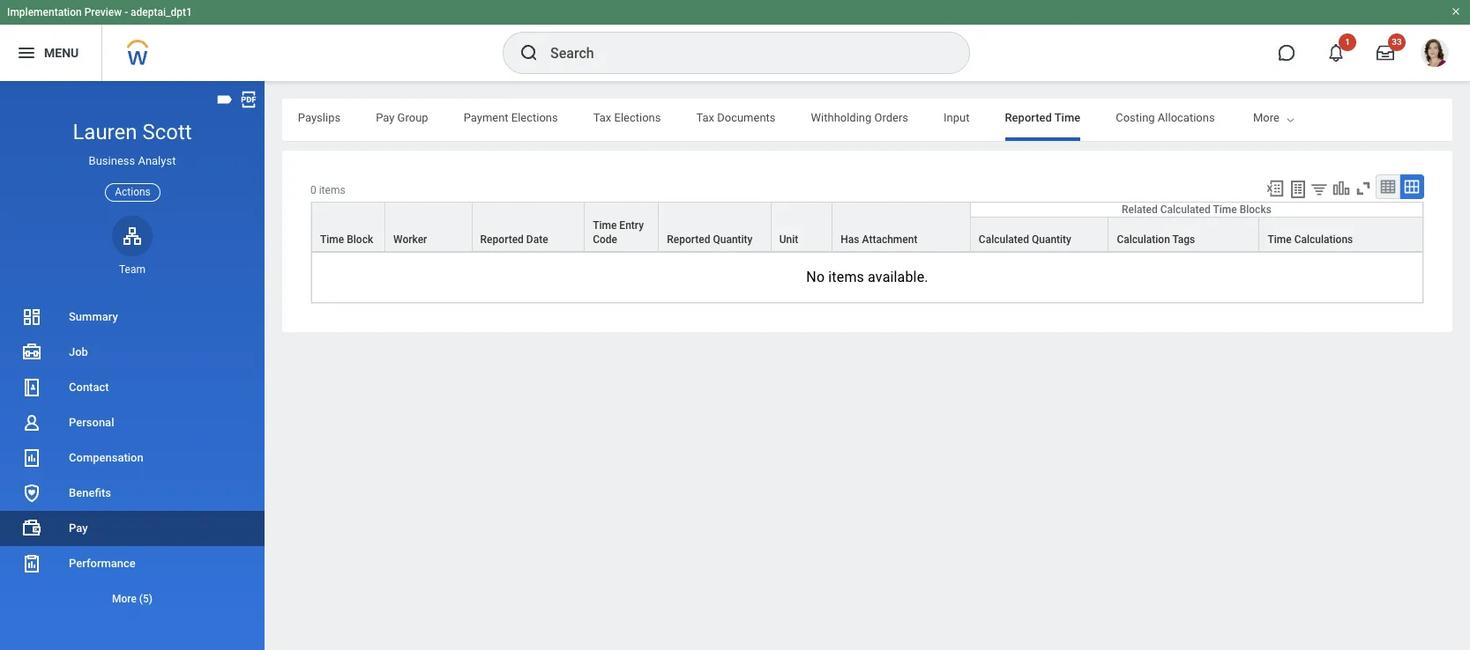Task type: vqa. For each thing, say whether or not it's contained in the screenshot.
first the "Digital Course" element from the bottom
no



Task type: locate. For each thing, give the bounding box(es) containing it.
block
[[347, 234, 373, 246]]

calculation
[[1117, 234, 1170, 246]]

table image
[[1379, 178, 1397, 196]]

pay image
[[21, 519, 42, 540]]

reported left date
[[480, 234, 524, 246]]

notifications large image
[[1327, 44, 1345, 62]]

inbox large image
[[1377, 44, 1395, 62]]

reported for reported date
[[480, 234, 524, 246]]

pay inside pay link
[[69, 522, 88, 535]]

0 vertical spatial calculated
[[1160, 204, 1211, 216]]

quantity for reported quantity
[[713, 234, 753, 246]]

2 quantity from the left
[[1032, 234, 1072, 246]]

benefits link
[[0, 476, 265, 512]]

2 row from the top
[[311, 217, 1424, 252]]

worker button
[[386, 203, 472, 251]]

row containing calculated quantity
[[311, 217, 1424, 252]]

quantity inside popup button
[[713, 234, 753, 246]]

items for no
[[829, 269, 864, 286]]

more (5)
[[112, 594, 153, 606]]

0 horizontal spatial more
[[112, 594, 137, 606]]

more inside dropdown button
[[112, 594, 137, 606]]

toolbar
[[1258, 175, 1424, 202]]

tax for tax elections
[[593, 111, 612, 124]]

-
[[125, 6, 128, 19]]

menu banner
[[0, 0, 1470, 81]]

row containing related calculated time blocks
[[311, 202, 1424, 252]]

more
[[1253, 111, 1280, 124], [112, 594, 137, 606]]

1 horizontal spatial elections
[[614, 111, 661, 124]]

2 elections from the left
[[614, 111, 661, 124]]

tax documents
[[696, 111, 776, 124]]

2 horizontal spatial reported
[[1005, 111, 1052, 124]]

0 vertical spatial items
[[319, 184, 345, 197]]

0 horizontal spatial quantity
[[713, 234, 753, 246]]

performance
[[69, 557, 136, 571]]

items
[[319, 184, 345, 197], [829, 269, 864, 286]]

1 tax from the left
[[593, 111, 612, 124]]

no
[[806, 269, 825, 286]]

tag image
[[215, 90, 235, 109]]

reported inside popup button
[[667, 234, 710, 246]]

lauren
[[73, 120, 137, 145]]

calculation tags
[[1117, 234, 1195, 246]]

pay left group at the left top
[[376, 111, 395, 124]]

quantity inside popup button
[[1032, 234, 1072, 246]]

time left block
[[320, 234, 344, 246]]

time inside time entry code
[[593, 220, 617, 232]]

0 horizontal spatial pay
[[69, 522, 88, 535]]

navigation pane region
[[0, 81, 265, 651]]

reported for reported quantity
[[667, 234, 710, 246]]

reported
[[1005, 111, 1052, 124], [480, 234, 524, 246], [667, 234, 710, 246]]

time block
[[320, 234, 373, 246]]

0 horizontal spatial tax
[[593, 111, 612, 124]]

calculated
[[1160, 204, 1211, 216], [979, 234, 1029, 246]]

more for more (5)
[[112, 594, 137, 606]]

reported for reported time
[[1005, 111, 1052, 124]]

benefits image
[[21, 483, 42, 505]]

team lauren scott element
[[112, 263, 153, 277]]

2 tax from the left
[[696, 111, 714, 124]]

(5)
[[139, 594, 153, 606]]

1 elections from the left
[[511, 111, 558, 124]]

select to filter grid data image
[[1310, 180, 1329, 198]]

reported inside popup button
[[480, 234, 524, 246]]

1 vertical spatial items
[[829, 269, 864, 286]]

0 horizontal spatial reported
[[480, 234, 524, 246]]

allocations
[[1158, 111, 1215, 124]]

time left costing
[[1055, 111, 1081, 124]]

pay for pay
[[69, 522, 88, 535]]

implementation
[[7, 6, 82, 19]]

tab list
[[0, 99, 1215, 141]]

input
[[944, 111, 970, 124]]

contact image
[[21, 378, 42, 399]]

more (5) button
[[0, 589, 265, 610]]

0 items
[[310, 184, 345, 197]]

tax
[[593, 111, 612, 124], [696, 111, 714, 124]]

1 horizontal spatial items
[[829, 269, 864, 286]]

job link
[[0, 335, 265, 370]]

elections for tax elections
[[614, 111, 661, 124]]

tax for tax documents
[[696, 111, 714, 124]]

menu
[[44, 46, 79, 60]]

0 vertical spatial pay
[[376, 111, 395, 124]]

quantity for calculated quantity
[[1032, 234, 1072, 246]]

date
[[526, 234, 548, 246]]

1 horizontal spatial quantity
[[1032, 234, 1072, 246]]

1 button
[[1317, 34, 1357, 72]]

row
[[311, 202, 1424, 252], [311, 217, 1424, 252]]

available.
[[868, 269, 928, 286]]

elections
[[511, 111, 558, 124], [614, 111, 661, 124]]

tab list containing payslips
[[0, 99, 1215, 141]]

contact
[[69, 381, 109, 394]]

documents
[[717, 111, 776, 124]]

profile logan mcneil image
[[1421, 39, 1449, 71]]

pay
[[376, 111, 395, 124], [69, 522, 88, 535]]

time up code
[[593, 220, 617, 232]]

calculated quantity
[[979, 234, 1072, 246]]

items right no
[[829, 269, 864, 286]]

1 vertical spatial pay
[[69, 522, 88, 535]]

reported right time entry code popup button
[[667, 234, 710, 246]]

1 quantity from the left
[[713, 234, 753, 246]]

1 horizontal spatial more
[[1253, 111, 1280, 124]]

personal
[[69, 416, 114, 430]]

calculation tags button
[[1109, 218, 1259, 251]]

withholding orders
[[811, 111, 909, 124]]

has
[[841, 234, 860, 246]]

list
[[0, 300, 265, 617]]

blocks
[[1240, 204, 1272, 216]]

close environment banner image
[[1451, 6, 1462, 17]]

0 horizontal spatial elections
[[511, 111, 558, 124]]

elections for payment elections
[[511, 111, 558, 124]]

related calculated time blocks button
[[971, 203, 1423, 217]]

pay down benefits
[[69, 522, 88, 535]]

time
[[1055, 111, 1081, 124], [1213, 204, 1237, 216], [593, 220, 617, 232], [320, 234, 344, 246], [1268, 234, 1292, 246]]

entry
[[620, 220, 644, 232]]

1 horizontal spatial reported
[[667, 234, 710, 246]]

unit
[[780, 234, 799, 246]]

1 vertical spatial more
[[112, 594, 137, 606]]

payment elections
[[464, 111, 558, 124]]

time block button
[[312, 203, 385, 251]]

reported right 'input'
[[1005, 111, 1052, 124]]

0
[[310, 184, 316, 197]]

more up export to excel icon
[[1253, 111, 1280, 124]]

1 horizontal spatial tax
[[696, 111, 714, 124]]

time entry code button
[[585, 203, 658, 251]]

menu button
[[0, 25, 102, 81]]

summary image
[[21, 307, 42, 328]]

more left the (5)
[[112, 594, 137, 606]]

pay group
[[376, 111, 428, 124]]

1 row from the top
[[311, 202, 1424, 252]]

0 horizontal spatial items
[[319, 184, 345, 197]]

business analyst
[[89, 154, 176, 168]]

time left blocks
[[1213, 204, 1237, 216]]

0 vertical spatial more
[[1253, 111, 1280, 124]]

business
[[89, 154, 135, 168]]

1 horizontal spatial calculated
[[1160, 204, 1211, 216]]

actions button
[[105, 183, 160, 202]]

time down blocks
[[1268, 234, 1292, 246]]

1 horizontal spatial pay
[[376, 111, 395, 124]]

1 vertical spatial calculated
[[979, 234, 1029, 246]]

adeptai_dpt1
[[131, 6, 192, 19]]

no items available.
[[806, 269, 928, 286]]

summary link
[[0, 300, 265, 335]]

attachment
[[862, 234, 918, 246]]

items right 0
[[319, 184, 345, 197]]



Task type: describe. For each thing, give the bounding box(es) containing it.
time calculations
[[1268, 234, 1353, 246]]

lauren scott
[[73, 120, 192, 145]]

calculations
[[1295, 234, 1353, 246]]

expand/collapse chart image
[[1332, 179, 1351, 198]]

time for time block
[[320, 234, 344, 246]]

unit button
[[772, 203, 832, 251]]

compensation link
[[0, 441, 265, 476]]

analyst
[[138, 154, 176, 168]]

reported quantity
[[667, 234, 753, 246]]

more (5) button
[[0, 582, 265, 617]]

0 horizontal spatial calculated
[[979, 234, 1029, 246]]

has attachment button
[[833, 203, 970, 251]]

justify image
[[16, 42, 37, 64]]

team link
[[112, 216, 153, 277]]

compensation
[[69, 452, 144, 465]]

actions
[[115, 186, 151, 198]]

list containing summary
[[0, 300, 265, 617]]

Search Workday  search field
[[550, 34, 933, 72]]

withholding
[[811, 111, 872, 124]]

performance link
[[0, 547, 265, 582]]

fullscreen image
[[1354, 179, 1373, 198]]

tax elections
[[593, 111, 661, 124]]

items for 0
[[319, 184, 345, 197]]

expand table image
[[1403, 178, 1421, 196]]

costing
[[1116, 111, 1155, 124]]

more for more
[[1253, 111, 1280, 124]]

time entry code
[[593, 220, 644, 246]]

export to worksheets image
[[1288, 179, 1309, 200]]

search image
[[519, 42, 540, 64]]

export to excel image
[[1266, 179, 1285, 198]]

has attachment
[[841, 234, 918, 246]]

implementation preview -   adeptai_dpt1
[[7, 6, 192, 19]]

reported date button
[[472, 203, 584, 251]]

code
[[593, 234, 617, 246]]

pay for pay group
[[376, 111, 395, 124]]

related
[[1122, 204, 1158, 216]]

group
[[397, 111, 428, 124]]

summary
[[69, 310, 118, 324]]

time for time calculations
[[1268, 234, 1292, 246]]

view team image
[[122, 226, 143, 247]]

33
[[1392, 37, 1402, 47]]

compensation image
[[21, 448, 42, 469]]

personal link
[[0, 406, 265, 441]]

contact link
[[0, 370, 265, 406]]

pay link
[[0, 512, 265, 547]]

reported time
[[1005, 111, 1081, 124]]

reported quantity button
[[659, 203, 771, 251]]

costing allocations
[[1116, 111, 1215, 124]]

job image
[[21, 342, 42, 363]]

payslips
[[298, 111, 341, 124]]

personal image
[[21, 413, 42, 434]]

team
[[119, 264, 146, 276]]

reported date
[[480, 234, 548, 246]]

benefits
[[69, 487, 111, 500]]

scott
[[142, 120, 192, 145]]

33 button
[[1366, 34, 1406, 72]]

worker
[[393, 234, 427, 246]]

1
[[1345, 37, 1350, 47]]

related calculated time blocks
[[1122, 204, 1272, 216]]

time calculations button
[[1260, 218, 1423, 251]]

tags
[[1173, 234, 1195, 246]]

view printable version (pdf) image
[[239, 90, 258, 109]]

preview
[[84, 6, 122, 19]]

performance image
[[21, 554, 42, 575]]

calculated quantity button
[[971, 218, 1108, 251]]

job
[[69, 346, 88, 359]]

payment
[[464, 111, 509, 124]]

time for time entry code
[[593, 220, 617, 232]]

orders
[[875, 111, 909, 124]]



